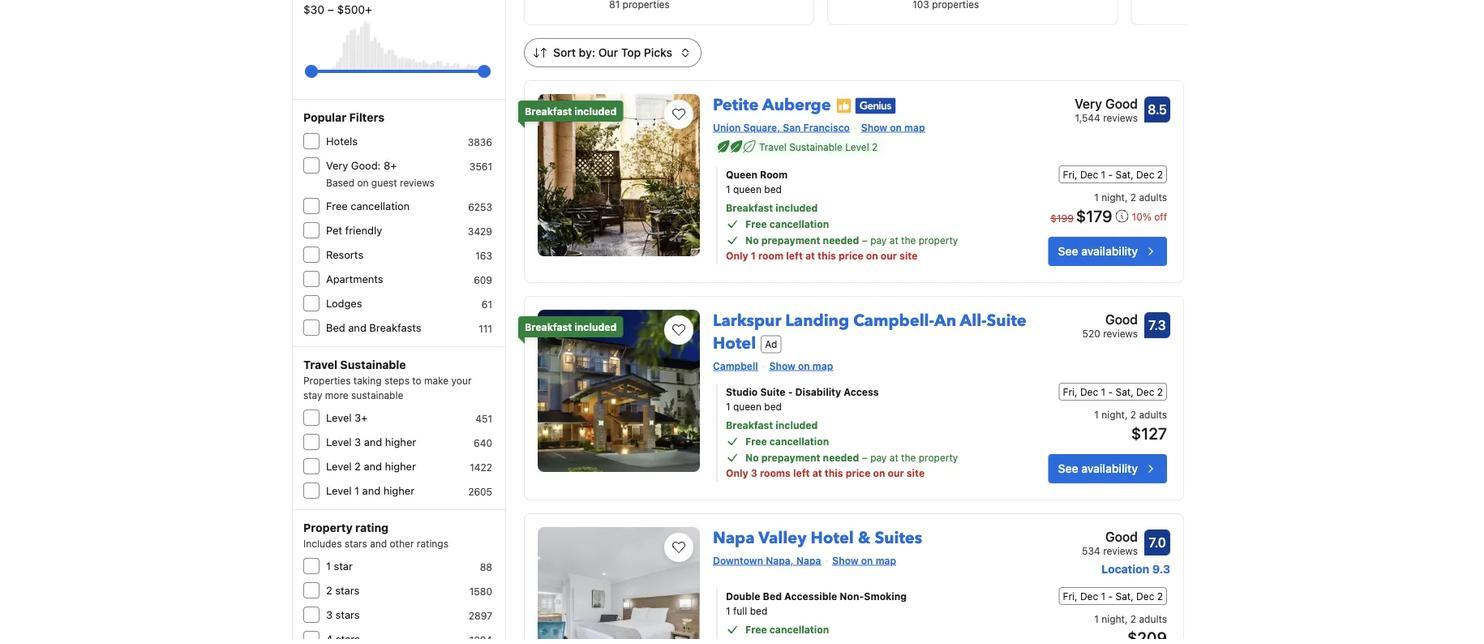 Task type: vqa. For each thing, say whether or not it's contained in the screenshot.


Task type: locate. For each thing, give the bounding box(es) containing it.
downtown napa, napa
[[713, 555, 822, 566]]

1
[[1102, 169, 1106, 180], [726, 183, 731, 195], [1095, 192, 1099, 203], [751, 250, 756, 261], [1102, 386, 1106, 398], [726, 401, 731, 412], [1095, 409, 1099, 420], [355, 485, 360, 497], [326, 560, 331, 572], [1102, 591, 1106, 602], [726, 605, 731, 617], [1095, 613, 1099, 625]]

bed down studio suite - disability access in the bottom of the page
[[765, 401, 782, 412]]

1 vertical spatial pay
[[871, 452, 887, 463]]

1 horizontal spatial 3
[[355, 436, 361, 448]]

your
[[452, 375, 472, 386]]

our for auberge
[[881, 250, 897, 261]]

map
[[905, 122, 925, 133], [813, 360, 834, 372], [876, 555, 897, 566]]

1 star
[[326, 560, 353, 572]]

2897
[[469, 610, 493, 622]]

price up the &
[[846, 467, 871, 479]]

night
[[1102, 192, 1125, 203], [1102, 409, 1125, 420], [1102, 613, 1125, 625]]

level for level 3 and higher
[[326, 436, 352, 448]]

0 horizontal spatial travel
[[303, 358, 338, 372]]

needed up 'only 3 rooms left at this price on our site'
[[823, 452, 860, 463]]

property
[[919, 235, 959, 246], [919, 452, 959, 463]]

stars down rating
[[345, 538, 367, 549]]

properties
[[303, 375, 351, 386]]

see for petite auberge
[[1059, 245, 1079, 258]]

1 horizontal spatial napa
[[797, 555, 822, 566]]

level for level 2 and higher
[[326, 461, 352, 473]]

prepayment up rooms
[[762, 452, 821, 463]]

map up queen room link on the top of page
[[905, 122, 925, 133]]

left right rooms
[[794, 467, 810, 479]]

and inside property rating includes stars and other ratings
[[370, 538, 387, 549]]

1 vertical spatial price
[[846, 467, 871, 479]]

1 only from the top
[[726, 250, 749, 261]]

1 vertical spatial left
[[794, 467, 810, 479]]

1 vertical spatial property
[[919, 452, 959, 463]]

property
[[303, 521, 353, 535]]

level left 3+
[[326, 412, 352, 424]]

breakfast
[[525, 105, 572, 117], [726, 202, 774, 214], [525, 321, 572, 333], [726, 420, 774, 431]]

2 see from the top
[[1059, 462, 1079, 476]]

good for 7.0
[[1106, 529, 1138, 545]]

full
[[734, 605, 748, 617]]

2 the from the top
[[902, 452, 916, 463]]

only for larkspur landing campbell-an all-suite hotel
[[726, 467, 749, 479]]

sustainable
[[790, 141, 843, 153], [340, 358, 406, 372]]

see availability for petite auberge
[[1059, 245, 1138, 258]]

map down suites
[[876, 555, 897, 566]]

3 , from the top
[[1125, 613, 1128, 625]]

2 no prepayment needed – pay at the property from the top
[[746, 452, 959, 463]]

1 vertical spatial no
[[746, 452, 759, 463]]

0 vertical spatial this
[[818, 250, 837, 261]]

1 vertical spatial higher
[[385, 461, 416, 473]]

no prepayment needed – pay at the property
[[746, 235, 959, 246], [746, 452, 959, 463]]

0 vertical spatial our
[[881, 250, 897, 261]]

1 vertical spatial see availability link
[[1049, 454, 1168, 484]]

at down queen room link on the top of page
[[890, 235, 899, 246]]

1 vertical spatial breakfast included
[[525, 321, 617, 333]]

show on map up queen room link on the top of page
[[862, 122, 925, 133]]

suite inside studio suite - disability access link
[[761, 386, 786, 398]]

1 adults from the top
[[1140, 192, 1168, 203]]

stars down 2 stars
[[336, 609, 360, 621]]

0 vertical spatial show
[[862, 122, 888, 133]]

1 night , 2 adults
[[1095, 192, 1168, 203], [1095, 613, 1168, 625]]

0 horizontal spatial sustainable
[[340, 358, 406, 372]]

1 vertical spatial fri, dec 1 - sat, dec 2
[[1063, 386, 1164, 398]]

fri, dec 1 - sat, dec 2 for petite auberge
[[1063, 169, 1164, 180]]

studio
[[726, 386, 758, 398]]

1 vertical spatial 1 queen bed breakfast included
[[726, 401, 818, 431]]

higher for level 1 and higher
[[384, 485, 415, 497]]

1 vertical spatial the
[[902, 452, 916, 463]]

0 vertical spatial see
[[1059, 245, 1079, 258]]

left for landing
[[794, 467, 810, 479]]

$199
[[1051, 213, 1074, 224]]

only
[[726, 250, 749, 261], [726, 467, 749, 479]]

2 sat, from the top
[[1116, 386, 1134, 398]]

, inside the 1 night , 2 adults $127
[[1125, 409, 1128, 420]]

good inside very good 1,544 reviews
[[1106, 96, 1138, 112]]

higher down level 3 and higher on the left of page
[[385, 461, 416, 473]]

level up level 1 and higher
[[326, 461, 352, 473]]

queen
[[726, 169, 758, 180]]

–
[[328, 3, 334, 16], [862, 235, 868, 246], [862, 452, 868, 463]]

travel for travel sustainable level 2
[[760, 141, 787, 153]]

on down the &
[[862, 555, 873, 566]]

1 horizontal spatial suite
[[987, 310, 1027, 332]]

night for downtown napa, napa
[[1102, 613, 1125, 625]]

1 vertical spatial fri,
[[1063, 386, 1078, 398]]

good element for 7.0
[[1083, 527, 1138, 547]]

2 breakfast included from the top
[[525, 321, 617, 333]]

very up the 1,544
[[1075, 96, 1103, 112]]

0 vertical spatial show on map
[[862, 122, 925, 133]]

0 vertical spatial fri, dec 1 - sat, dec 2
[[1063, 169, 1164, 180]]

this
[[818, 250, 837, 261], [825, 467, 844, 479]]

free
[[326, 200, 348, 212], [746, 218, 767, 230], [746, 436, 767, 447], [746, 624, 767, 635]]

only left room
[[726, 250, 749, 261]]

fri, dec 1 - sat, dec 2 up $179
[[1063, 169, 1164, 180]]

map up disability
[[813, 360, 834, 372]]

1 queen bed breakfast included for larkspur
[[726, 401, 818, 431]]

scored 7.0 element
[[1145, 530, 1171, 556]]

good left 7.3
[[1106, 312, 1138, 327]]

our up suites
[[888, 467, 905, 479]]

2 vertical spatial good
[[1106, 529, 1138, 545]]

left for auberge
[[786, 250, 803, 261]]

2 prepayment from the top
[[762, 452, 821, 463]]

see availability link down the 1 night , 2 adults $127
[[1049, 454, 1168, 484]]

availability down $179
[[1082, 245, 1138, 258]]

show for auberge
[[862, 122, 888, 133]]

site for auberge
[[900, 250, 918, 261]]

level down level 3+
[[326, 436, 352, 448]]

3 fri, from the top
[[1063, 591, 1078, 602]]

0 vertical spatial travel
[[760, 141, 787, 153]]

no prepayment needed – pay at the property up 'only 3 rooms left at this price on our site'
[[746, 452, 959, 463]]

2 vertical spatial map
[[876, 555, 897, 566]]

good element
[[1083, 310, 1138, 329], [1083, 527, 1138, 547]]

adults
[[1140, 192, 1168, 203], [1140, 409, 1168, 420], [1140, 613, 1168, 625]]

only left rooms
[[726, 467, 749, 479]]

1 vertical spatial very
[[326, 159, 348, 172]]

2 good element from the top
[[1083, 527, 1138, 547]]

level 2 and higher
[[326, 461, 416, 473]]

1 night , 2 adults for queen room
[[1095, 192, 1168, 203]]

1 vertical spatial –
[[862, 235, 868, 246]]

2 vertical spatial stars
[[336, 609, 360, 621]]

1 vertical spatial 3
[[751, 467, 758, 479]]

price up the landing
[[839, 250, 864, 261]]

the for landing
[[902, 452, 916, 463]]

2 fri, from the top
[[1063, 386, 1078, 398]]

1 vertical spatial no prepayment needed – pay at the property
[[746, 452, 959, 463]]

group
[[312, 58, 484, 84]]

petite auberge link
[[713, 88, 831, 116]]

1 see availability from the top
[[1059, 245, 1138, 258]]

1 , from the top
[[1125, 192, 1128, 203]]

night inside the 1 night , 2 adults $127
[[1102, 409, 1125, 420]]

1 fri, from the top
[[1063, 169, 1078, 180]]

sat, down location
[[1116, 591, 1134, 602]]

hotel up campbell
[[713, 333, 756, 355]]

0 horizontal spatial bed
[[326, 322, 345, 334]]

see availability down $179
[[1059, 245, 1138, 258]]

double bed accessible non-smoking
[[726, 591, 907, 602]]

guest
[[372, 177, 397, 188]]

2 fri, dec 1 - sat, dec 2 from the top
[[1063, 386, 1164, 398]]

1 fri, dec 1 - sat, dec 2 from the top
[[1063, 169, 1164, 180]]

on up queen room link on the top of page
[[890, 122, 902, 133]]

reviews inside good 520 reviews
[[1104, 328, 1138, 339]]

1 pay from the top
[[871, 235, 887, 246]]

and
[[348, 322, 367, 334], [364, 436, 382, 448], [364, 461, 382, 473], [362, 485, 381, 497], [370, 538, 387, 549]]

$30
[[303, 3, 325, 16]]

- for union square, san francisco
[[1109, 169, 1113, 180]]

1 vertical spatial good
[[1106, 312, 1138, 327]]

1 vertical spatial show
[[770, 360, 796, 372]]

show on map down the &
[[833, 555, 897, 566]]

see
[[1059, 245, 1079, 258], [1059, 462, 1079, 476]]

good up location
[[1106, 529, 1138, 545]]

1 vertical spatial availability
[[1082, 462, 1138, 476]]

breakfasts
[[370, 322, 422, 334]]

0 horizontal spatial suite
[[761, 386, 786, 398]]

pay up the only 1 room left at this price on our site
[[871, 235, 887, 246]]

all-
[[960, 310, 987, 332]]

union
[[713, 122, 741, 133]]

2 inside the 1 night , 2 adults $127
[[1131, 409, 1137, 420]]

stars down star
[[335, 585, 360, 597]]

0 vertical spatial price
[[839, 250, 864, 261]]

level 3+
[[326, 412, 368, 424]]

2 vertical spatial show
[[833, 555, 859, 566]]

2 pay from the top
[[871, 452, 887, 463]]

and up level 2 and higher
[[364, 436, 382, 448]]

and for 3
[[364, 436, 382, 448]]

queen room link
[[726, 167, 1001, 182]]

1 vertical spatial map
[[813, 360, 834, 372]]

fri, dec 1 - sat, dec 2 down location
[[1063, 591, 1164, 602]]

1 vertical spatial bed
[[763, 591, 782, 602]]

based
[[326, 177, 355, 188]]

breakfast included
[[525, 105, 617, 117], [525, 321, 617, 333]]

only for petite auberge
[[726, 250, 749, 261]]

breakfast down sort at the top of the page
[[525, 105, 572, 117]]

property for larkspur landing campbell-an all-suite hotel
[[919, 452, 959, 463]]

needed
[[823, 235, 860, 246], [823, 452, 860, 463]]

1 vertical spatial show on map
[[770, 360, 834, 372]]

0 vertical spatial very
[[1075, 96, 1103, 112]]

2 adults from the top
[[1140, 409, 1168, 420]]

3 adults from the top
[[1140, 613, 1168, 625]]

bed for landing
[[765, 401, 782, 412]]

prepayment
[[762, 235, 821, 246], [762, 452, 821, 463]]

queen down studio
[[734, 401, 762, 412]]

1 horizontal spatial show
[[833, 555, 859, 566]]

good left scored 8.5 element
[[1106, 96, 1138, 112]]

site up suites
[[907, 467, 925, 479]]

0 horizontal spatial hotel
[[713, 333, 756, 355]]

bed right the double
[[763, 591, 782, 602]]

sustainable up "taking"
[[340, 358, 406, 372]]

valley
[[759, 527, 807, 550]]

2 , from the top
[[1125, 409, 1128, 420]]

no prepayment needed – pay at the property up the only 1 room left at this price on our site
[[746, 235, 959, 246]]

good 534 reviews
[[1083, 529, 1138, 557]]

-
[[1109, 169, 1113, 180], [788, 386, 793, 398], [1109, 386, 1113, 398], [1109, 591, 1113, 602]]

$179
[[1077, 206, 1113, 225]]

1 good from the top
[[1106, 96, 1138, 112]]

reviews right "guest"
[[400, 177, 435, 188]]

1 vertical spatial bed
[[765, 401, 782, 412]]

3 fri, dec 1 - sat, dec 2 from the top
[[1063, 591, 1164, 602]]

1 needed from the top
[[823, 235, 860, 246]]

reviews inside good 534 reviews
[[1104, 545, 1138, 557]]

, for union square, san francisco
[[1125, 192, 1128, 203]]

1 vertical spatial 1 night , 2 adults
[[1095, 613, 1168, 625]]

show on map up studio suite - disability access in the bottom of the page
[[770, 360, 834, 372]]

1 see from the top
[[1059, 245, 1079, 258]]

and down rating
[[370, 538, 387, 549]]

3 night from the top
[[1102, 613, 1125, 625]]

fri, dec 1 - sat, dec 2
[[1063, 169, 1164, 180], [1063, 386, 1164, 398], [1063, 591, 1164, 602]]

stars inside property rating includes stars and other ratings
[[345, 538, 367, 549]]

1 inside the 1 night , 2 adults $127
[[1095, 409, 1099, 420]]

1 vertical spatial ,
[[1125, 409, 1128, 420]]

1 night , 2 adults down location
[[1095, 613, 1168, 625]]

2 vertical spatial ,
[[1125, 613, 1128, 625]]

2 see availability from the top
[[1059, 462, 1138, 476]]

show down the &
[[833, 555, 859, 566]]

0 horizontal spatial very
[[326, 159, 348, 172]]

1 vertical spatial travel
[[303, 358, 338, 372]]

0 vertical spatial good
[[1106, 96, 1138, 112]]

see availability for larkspur landing campbell-an all-suite hotel
[[1059, 462, 1138, 476]]

1 vertical spatial this
[[825, 467, 844, 479]]

very inside very good 1,544 reviews
[[1075, 96, 1103, 112]]

sustainable inside "travel sustainable properties taking steps to make your stay more sustainable"
[[340, 358, 406, 372]]

609
[[474, 274, 493, 286]]

3 good from the top
[[1106, 529, 1138, 545]]

2 vertical spatial higher
[[384, 485, 415, 497]]

good inside good 534 reviews
[[1106, 529, 1138, 545]]

sustainable for travel sustainable properties taking steps to make your stay more sustainable
[[340, 358, 406, 372]]

taking
[[354, 375, 382, 386]]

0 vertical spatial sustainable
[[790, 141, 843, 153]]

1 see availability link from the top
[[1049, 237, 1168, 266]]

0 vertical spatial 1 queen bed breakfast included
[[726, 183, 818, 214]]

and for 2
[[364, 461, 382, 473]]

2 1 queen bed breakfast included from the top
[[726, 401, 818, 431]]

2 vertical spatial 3
[[326, 609, 333, 621]]

0 horizontal spatial show
[[770, 360, 796, 372]]

1 no prepayment needed – pay at the property from the top
[[746, 235, 959, 246]]

1 good element from the top
[[1083, 310, 1138, 329]]

$127
[[1132, 424, 1168, 443]]

1 vertical spatial night
[[1102, 409, 1125, 420]]

availability down the 1 night , 2 adults $127
[[1082, 462, 1138, 476]]

scored 7.3 element
[[1145, 312, 1171, 338]]

property for petite auberge
[[919, 235, 959, 246]]

to
[[412, 375, 422, 386]]

0 vertical spatial availability
[[1082, 245, 1138, 258]]

dec
[[1081, 169, 1099, 180], [1137, 169, 1155, 180], [1081, 386, 1099, 398], [1137, 386, 1155, 398], [1081, 591, 1099, 602], [1137, 591, 1155, 602]]

genius discounts available at this property. image
[[856, 98, 896, 114], [856, 98, 896, 114]]

no down studio
[[746, 452, 759, 463]]

adults down 9.3
[[1140, 613, 1168, 625]]

show
[[862, 122, 888, 133], [770, 360, 796, 372], [833, 555, 859, 566]]

on down "very good: 8+"
[[357, 177, 369, 188]]

left right room
[[786, 250, 803, 261]]

0 vertical spatial night
[[1102, 192, 1125, 203]]

napa,
[[766, 555, 794, 566]]

2 horizontal spatial show
[[862, 122, 888, 133]]

0 vertical spatial ,
[[1125, 192, 1128, 203]]

1 vertical spatial prepayment
[[762, 452, 821, 463]]

– up 'only 3 rooms left at this price on our site'
[[862, 452, 868, 463]]

1 the from the top
[[902, 235, 916, 246]]

larkspur landing campbell-an all-suite hotel link
[[713, 303, 1027, 355]]

very good element
[[1075, 94, 1138, 114]]

petite
[[713, 94, 759, 116]]

suite right the an
[[987, 310, 1027, 332]]

1 vertical spatial stars
[[335, 585, 360, 597]]

no up room
[[746, 235, 759, 246]]

napa down napa valley hotel & suites
[[797, 555, 822, 566]]

10%
[[1132, 211, 1152, 223]]

1 horizontal spatial bed
[[763, 591, 782, 602]]

travel up properties
[[303, 358, 338, 372]]

adults up 10% off
[[1140, 192, 1168, 203]]

1 1 night , 2 adults from the top
[[1095, 192, 1168, 203]]

1 horizontal spatial travel
[[760, 141, 787, 153]]

auberge
[[763, 94, 831, 116]]

3 for and
[[355, 436, 361, 448]]

location 9.3
[[1102, 563, 1171, 576]]

queen down queen
[[734, 183, 762, 195]]

2 vertical spatial fri,
[[1063, 591, 1078, 602]]

1 vertical spatial sustainable
[[340, 358, 406, 372]]

0 vertical spatial see availability link
[[1049, 237, 1168, 266]]

show for landing
[[770, 360, 796, 372]]

0 vertical spatial queen
[[734, 183, 762, 195]]

2 night from the top
[[1102, 409, 1125, 420]]

2 availability from the top
[[1082, 462, 1138, 476]]

site
[[900, 250, 918, 261], [907, 467, 925, 479]]

2 1 night , 2 adults from the top
[[1095, 613, 1168, 625]]

1 vertical spatial sat,
[[1116, 386, 1134, 398]]

2 horizontal spatial 3
[[751, 467, 758, 479]]

1 queen from the top
[[734, 183, 762, 195]]

1 horizontal spatial hotel
[[811, 527, 854, 550]]

free down 1 full bed
[[746, 624, 767, 635]]

napa valley hotel & suites link
[[713, 521, 923, 550]]

good
[[1106, 96, 1138, 112], [1106, 312, 1138, 327], [1106, 529, 1138, 545]]

fri, dec 1 - sat, dec 2 up the 1 night , 2 adults $127
[[1063, 386, 1164, 398]]

see availability down the 1 night , 2 adults $127
[[1059, 462, 1138, 476]]

1 queen bed breakfast included down room
[[726, 183, 818, 214]]

landing
[[786, 310, 850, 332]]

prepayment up room
[[762, 235, 821, 246]]

good inside good 520 reviews
[[1106, 312, 1138, 327]]

2 property from the top
[[919, 452, 959, 463]]

sat, for petite auberge
[[1116, 169, 1134, 180]]

filters
[[349, 111, 385, 124]]

0 vertical spatial see availability
[[1059, 245, 1138, 258]]

1 prepayment from the top
[[762, 235, 821, 246]]

2 see availability link from the top
[[1049, 454, 1168, 484]]

level
[[846, 141, 870, 153], [326, 412, 352, 424], [326, 436, 352, 448], [326, 461, 352, 473], [326, 485, 352, 497]]

2 only from the top
[[726, 467, 749, 479]]

2 horizontal spatial map
[[905, 122, 925, 133]]

pet friendly
[[326, 224, 382, 237]]

1 vertical spatial adults
[[1140, 409, 1168, 420]]

2 needed from the top
[[823, 452, 860, 463]]

1 property from the top
[[919, 235, 959, 246]]

very good: 8+
[[326, 159, 397, 172]]

travel inside "travel sustainable properties taking steps to make your stay more sustainable"
[[303, 358, 338, 372]]

level 3 and higher
[[326, 436, 416, 448]]

higher up level 2 and higher
[[385, 436, 416, 448]]

very up based on the left
[[326, 159, 348, 172]]

1 availability from the top
[[1082, 245, 1138, 258]]

0 vertical spatial sat,
[[1116, 169, 1134, 180]]

1 night from the top
[[1102, 192, 1125, 203]]

1 no from the top
[[746, 235, 759, 246]]

1 vertical spatial see availability
[[1059, 462, 1138, 476]]

fri, dec 1 - sat, dec 2 for larkspur landing campbell-an all-suite hotel
[[1063, 386, 1164, 398]]

and down level 2 and higher
[[362, 485, 381, 497]]

no for larkspur landing campbell-an all-suite hotel
[[746, 452, 759, 463]]

1 sat, from the top
[[1116, 169, 1134, 180]]

2 good from the top
[[1106, 312, 1138, 327]]

good element up location
[[1083, 527, 1138, 547]]

queen for petite auberge
[[734, 183, 762, 195]]

0 vertical spatial fri,
[[1063, 169, 1078, 180]]

0 vertical spatial left
[[786, 250, 803, 261]]

0 vertical spatial property
[[919, 235, 959, 246]]

1 vertical spatial good element
[[1083, 527, 1138, 547]]

– right the '$30'
[[328, 3, 334, 16]]

higher down level 2 and higher
[[384, 485, 415, 497]]

very for good
[[1075, 96, 1103, 112]]

1 vertical spatial see
[[1059, 462, 1079, 476]]

0 horizontal spatial napa
[[713, 527, 755, 550]]

queen room
[[726, 169, 788, 180]]

see availability link down $179
[[1049, 237, 1168, 266]]

level up property
[[326, 485, 352, 497]]

2 vertical spatial –
[[862, 452, 868, 463]]

534
[[1083, 545, 1101, 557]]

accessible
[[785, 591, 838, 602]]

property rating includes stars and other ratings
[[303, 521, 449, 549]]

petite auberge image
[[538, 94, 700, 256]]

san
[[783, 122, 801, 133]]

1 vertical spatial suite
[[761, 386, 786, 398]]

1 1 queen bed breakfast included from the top
[[726, 183, 818, 214]]

reviews right 520
[[1104, 328, 1138, 339]]

reviews right the 1,544
[[1104, 112, 1138, 123]]

good element left 7.3
[[1083, 310, 1138, 329]]

- down location
[[1109, 591, 1113, 602]]

0 vertical spatial map
[[905, 122, 925, 133]]

larkspur
[[713, 310, 782, 332]]

0 horizontal spatial map
[[813, 360, 834, 372]]

3 down 3+
[[355, 436, 361, 448]]

0 vertical spatial needed
[[823, 235, 860, 246]]

0 vertical spatial good element
[[1083, 310, 1138, 329]]

level for level 1 and higher
[[326, 485, 352, 497]]

0 vertical spatial stars
[[345, 538, 367, 549]]

- up the 1 night , 2 adults $127
[[1109, 386, 1113, 398]]

0 vertical spatial 1 night , 2 adults
[[1095, 192, 1168, 203]]

– for larkspur
[[862, 452, 868, 463]]

our up the campbell-
[[881, 250, 897, 261]]

1 breakfast included from the top
[[525, 105, 617, 117]]

2 queen from the top
[[734, 401, 762, 412]]

163
[[476, 250, 493, 261]]

site for landing
[[907, 467, 925, 479]]

0 vertical spatial no prepayment needed – pay at the property
[[746, 235, 959, 246]]

sat, up the 1 night , 2 adults $127
[[1116, 386, 1134, 398]]

1 vertical spatial our
[[888, 467, 905, 479]]

and down level 3 and higher on the left of page
[[364, 461, 382, 473]]

2 vertical spatial fri, dec 1 - sat, dec 2
[[1063, 591, 1164, 602]]

bed down room
[[765, 183, 782, 195]]

cancellation
[[351, 200, 410, 212], [770, 218, 829, 230], [770, 436, 829, 447], [770, 624, 829, 635]]

2 no from the top
[[746, 452, 759, 463]]

– up the only 1 room left at this price on our site
[[862, 235, 868, 246]]

travel down "union square, san francisco" at the top of page
[[760, 141, 787, 153]]

7.3
[[1149, 318, 1167, 333]]

needed up the only 1 room left at this price on our site
[[823, 235, 860, 246]]

1 queen bed breakfast included
[[726, 183, 818, 214], [726, 401, 818, 431]]

free up rooms
[[746, 436, 767, 447]]

and down lodges
[[348, 322, 367, 334]]

map for auberge
[[905, 122, 925, 133]]



Task type: describe. For each thing, give the bounding box(es) containing it.
other
[[390, 538, 414, 549]]

at right rooms
[[813, 467, 823, 479]]

larkspur landing campbell-an all-suite hotel
[[713, 310, 1027, 355]]

by:
[[579, 46, 596, 59]]

640
[[474, 437, 493, 449]]

free up room
[[746, 218, 767, 230]]

3429
[[468, 226, 493, 237]]

the for auberge
[[902, 235, 916, 246]]

queen for larkspur landing campbell-an all-suite hotel
[[734, 401, 762, 412]]

sort
[[553, 46, 576, 59]]

- left disability
[[788, 386, 793, 398]]

on up suites
[[873, 467, 886, 479]]

napa valley hotel & suites
[[713, 527, 923, 550]]

petite auberge
[[713, 94, 831, 116]]

, for downtown napa, napa
[[1125, 613, 1128, 625]]

availability for petite auberge
[[1082, 245, 1138, 258]]

francisco
[[804, 122, 850, 133]]

hotels
[[326, 135, 358, 147]]

3+
[[355, 412, 368, 424]]

this property is part of our preferred partner program. it's committed to providing excellent service and good value. it'll pay us a higher commission if you make a booking. image
[[836, 98, 853, 114]]

1422
[[470, 462, 493, 473]]

pay for auberge
[[871, 235, 887, 246]]

0 vertical spatial napa
[[713, 527, 755, 550]]

2605
[[468, 486, 493, 497]]

$500+
[[337, 3, 372, 16]]

cancellation up rooms
[[770, 436, 829, 447]]

location
[[1102, 563, 1150, 576]]

sustainable
[[351, 390, 404, 401]]

9.3
[[1153, 563, 1171, 576]]

6253
[[468, 201, 493, 213]]

apartments
[[326, 273, 384, 285]]

breakfast included for larkspur
[[525, 321, 617, 333]]

show on map for landing
[[770, 360, 834, 372]]

2 vertical spatial bed
[[750, 605, 768, 617]]

hotel inside larkspur landing campbell-an all-suite hotel
[[713, 333, 756, 355]]

2 stars
[[326, 585, 360, 597]]

1 vertical spatial napa
[[797, 555, 822, 566]]

an
[[935, 310, 957, 332]]

rating
[[356, 521, 389, 535]]

price for auberge
[[839, 250, 864, 261]]

61
[[482, 299, 493, 310]]

our
[[599, 46, 618, 59]]

520
[[1083, 328, 1101, 339]]

see for larkspur landing campbell-an all-suite hotel
[[1059, 462, 1079, 476]]

make
[[424, 375, 449, 386]]

at up 'only 3 rooms left at this price on our site'
[[890, 452, 899, 463]]

free cancellation up friendly
[[326, 200, 410, 212]]

1580
[[470, 586, 493, 597]]

stay
[[303, 390, 323, 401]]

prepayment for auberge
[[762, 235, 821, 246]]

smoking
[[865, 591, 907, 602]]

8.5
[[1148, 102, 1168, 117]]

cancellation down accessible
[[770, 624, 829, 635]]

only 1 room left at this price on our site
[[726, 250, 918, 261]]

breakfast right 111
[[525, 321, 572, 333]]

no prepayment needed – pay at the property for auberge
[[746, 235, 959, 246]]

popular filters
[[303, 111, 385, 124]]

breakfast included for petite
[[525, 105, 617, 117]]

good for 7.3
[[1106, 312, 1138, 327]]

fri, for petite auberge
[[1063, 169, 1078, 180]]

room
[[760, 169, 788, 180]]

- for downtown napa, napa
[[1109, 591, 1113, 602]]

fri, for larkspur landing campbell-an all-suite hotel
[[1063, 386, 1078, 398]]

cancellation down based on guest reviews
[[351, 200, 410, 212]]

higher for level 2 and higher
[[385, 461, 416, 473]]

breakfast down studio
[[726, 420, 774, 431]]

adults inside the 1 night , 2 adults $127
[[1140, 409, 1168, 420]]

level 1 and higher
[[326, 485, 415, 497]]

scored 8.5 element
[[1145, 97, 1171, 123]]

room
[[759, 250, 784, 261]]

popular
[[303, 111, 347, 124]]

double bed accessible non-smoking link
[[726, 589, 1001, 604]]

price for landing
[[846, 467, 871, 479]]

breakfast down queen room
[[726, 202, 774, 214]]

see availability link for larkspur landing campbell-an all-suite hotel
[[1049, 454, 1168, 484]]

ad
[[765, 339, 778, 350]]

this for auberge
[[818, 250, 837, 261]]

pet
[[326, 224, 342, 237]]

disability
[[796, 386, 842, 398]]

3 sat, from the top
[[1116, 591, 1134, 602]]

on up the campbell-
[[866, 250, 879, 261]]

includes
[[303, 538, 342, 549]]

picks
[[644, 46, 673, 59]]

needed for landing
[[823, 452, 860, 463]]

free down based on the left
[[326, 200, 348, 212]]

double
[[726, 591, 761, 602]]

union square, san francisco
[[713, 122, 850, 133]]

needed for auberge
[[823, 235, 860, 246]]

map for landing
[[813, 360, 834, 372]]

bed and breakfasts
[[326, 322, 422, 334]]

very good 1,544 reviews
[[1075, 96, 1138, 123]]

0 horizontal spatial 3
[[326, 609, 333, 621]]

451
[[476, 413, 493, 424]]

level up queen room link on the top of page
[[846, 141, 870, 153]]

napa valley hotel & suites image
[[538, 527, 700, 639]]

&
[[858, 527, 871, 550]]

111
[[479, 323, 493, 334]]

stars for 3 stars
[[336, 609, 360, 621]]

good element for 7.3
[[1083, 310, 1138, 329]]

free cancellation up rooms
[[746, 436, 829, 447]]

3 for rooms
[[751, 467, 758, 479]]

1 night , 2 adults $127
[[1095, 409, 1168, 443]]

free cancellation up room
[[746, 218, 829, 230]]

show on map for auberge
[[862, 122, 925, 133]]

1,544
[[1076, 112, 1101, 123]]

this for landing
[[825, 467, 844, 479]]

reviews inside very good 1,544 reviews
[[1104, 112, 1138, 123]]

1 queen bed breakfast included for petite
[[726, 183, 818, 214]]

travel for travel sustainable properties taking steps to make your stay more sustainable
[[303, 358, 338, 372]]

see availability link for petite auberge
[[1049, 237, 1168, 266]]

8+
[[384, 159, 397, 172]]

1 night , 2 adults for double bed accessible non-smoking
[[1095, 613, 1168, 625]]

studio suite - disability access
[[726, 386, 879, 398]]

$30 – $500+
[[303, 3, 372, 16]]

and for 1
[[362, 485, 381, 497]]

at right room
[[806, 250, 816, 261]]

our for landing
[[888, 467, 905, 479]]

star
[[334, 560, 353, 572]]

adults for queen room
[[1140, 192, 1168, 203]]

based on guest reviews
[[326, 177, 435, 188]]

larkspur landing campbell-an all-suite hotel image
[[538, 310, 700, 472]]

more
[[325, 390, 349, 401]]

stars for 2 stars
[[335, 585, 360, 597]]

very for good:
[[326, 159, 348, 172]]

suites
[[875, 527, 923, 550]]

campbell-
[[854, 310, 935, 332]]

3 stars
[[326, 609, 360, 621]]

2 vertical spatial show on map
[[833, 555, 897, 566]]

pay for landing
[[871, 452, 887, 463]]

- for campbell
[[1109, 386, 1113, 398]]

only 3 rooms left at this price on our site
[[726, 467, 925, 479]]

access
[[844, 386, 879, 398]]

sustainable for travel sustainable level 2
[[790, 141, 843, 153]]

– for petite
[[862, 235, 868, 246]]

travel sustainable level 2
[[760, 141, 878, 153]]

good 520 reviews
[[1083, 312, 1138, 339]]

on up studio suite - disability access in the bottom of the page
[[798, 360, 810, 372]]

travel sustainable properties taking steps to make your stay more sustainable
[[303, 358, 472, 401]]

no for petite auberge
[[746, 235, 759, 246]]

prepayment for landing
[[762, 452, 821, 463]]

availability for larkspur landing campbell-an all-suite hotel
[[1082, 462, 1138, 476]]

top
[[621, 46, 641, 59]]

square,
[[744, 122, 781, 133]]

bed for auberge
[[765, 183, 782, 195]]

3836
[[468, 136, 493, 148]]

night for union square, san francisco
[[1102, 192, 1125, 203]]

adults for double bed accessible non-smoking
[[1140, 613, 1168, 625]]

level for level 3+
[[326, 412, 352, 424]]

rooms
[[760, 467, 791, 479]]

0 vertical spatial –
[[328, 3, 334, 16]]

ratings
[[417, 538, 449, 549]]

sat, for larkspur landing campbell-an all-suite hotel
[[1116, 386, 1134, 398]]

cancellation up the only 1 room left at this price on our site
[[770, 218, 829, 230]]

campbell
[[713, 360, 758, 372]]

higher for level 3 and higher
[[385, 436, 416, 448]]

this property is part of our preferred partner program. it's committed to providing excellent service and good value. it'll pay us a higher commission if you make a booking. image
[[836, 98, 853, 114]]

free cancellation down accessible
[[746, 624, 829, 635]]

no prepayment needed – pay at the property for landing
[[746, 452, 959, 463]]

suite inside larkspur landing campbell-an all-suite hotel
[[987, 310, 1027, 332]]

steps
[[385, 375, 410, 386]]



